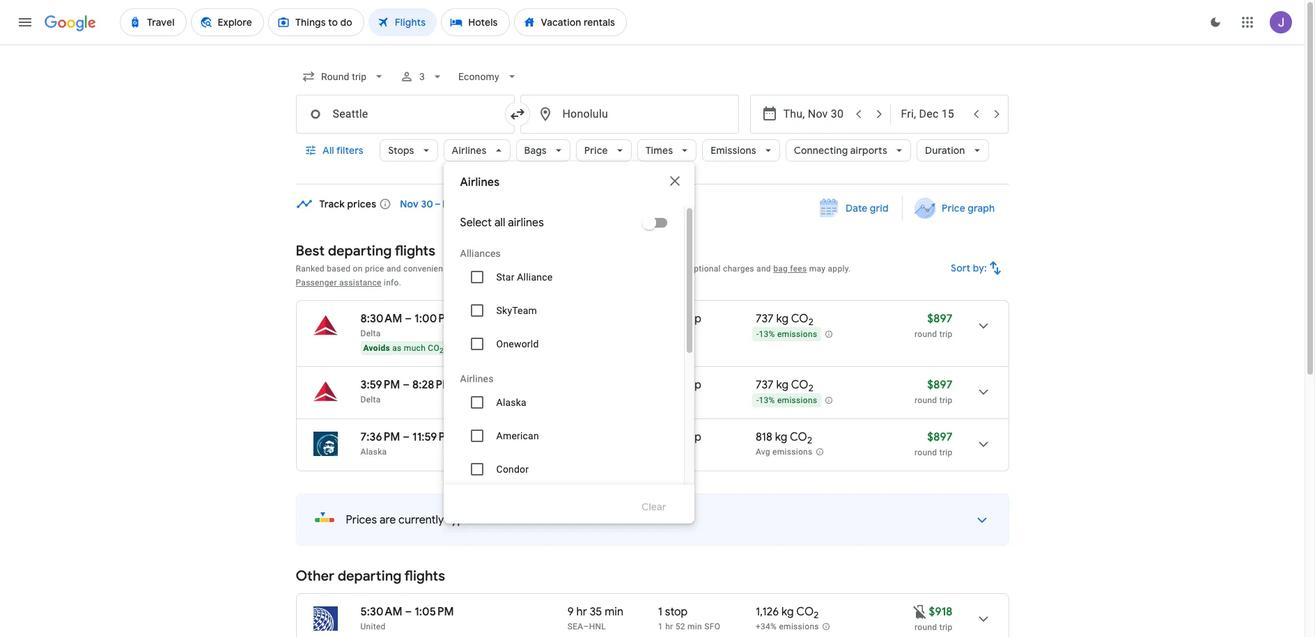 Task type: locate. For each thing, give the bounding box(es) containing it.
1 down 1 stop flight. element
[[659, 622, 663, 632]]

$897 round trip for 11:59 pm
[[915, 431, 953, 458]]

price right bags popup button at the left top
[[585, 144, 608, 157]]

trip left flight details. leaves seattle-tacoma international airport at 7:36 pm on thursday, november 30 and arrives at daniel k. inouye international airport at 11:59 pm on thursday, november 30. image
[[940, 448, 953, 458]]

2 up avg emissions
[[808, 435, 813, 447]]

delta inside the 8:30 am – 1:00 pm delta
[[361, 329, 381, 339]]

1 vertical spatial delta
[[361, 395, 381, 405]]

1 vertical spatial -13% emissions
[[757, 396, 818, 406]]

0 horizontal spatial price
[[585, 144, 608, 157]]

0 vertical spatial airlines
[[452, 144, 487, 157]]

1 vertical spatial $897
[[928, 378, 953, 392]]

1 $897 from the top
[[928, 312, 953, 326]]

round down this price for this flight doesn't include overhead bin access. if you need a carry-on bag, use the bags filter to update prices. image
[[915, 623, 938, 633]]

1 737 from the top
[[756, 312, 774, 326]]

flight details. leaves seattle-tacoma international airport at 5:30 am on thursday, november 30 and arrives at daniel k. inouye international airport at 1:05 pm on thursday, november 30. image
[[967, 603, 1001, 636]]

0 vertical spatial departing
[[328, 243, 392, 260]]

airlines
[[508, 216, 544, 230]]

and right price
[[387, 264, 401, 274]]

1:05 pm
[[415, 606, 454, 620]]

co inside 818 kg co 2
[[790, 431, 808, 445]]

trees
[[482, 344, 503, 353]]

this price for this flight doesn't include overhead bin access. if you need a carry-on bag, use the bags filter to update prices. image
[[913, 604, 929, 621]]

american
[[497, 431, 539, 442]]

by:
[[973, 262, 987, 275]]

co for 1:00 pm
[[792, 312, 809, 326]]

ranked based on price and convenience
[[296, 264, 453, 274]]

13% for 8:28 pm
[[759, 396, 776, 406]]

4 round from the top
[[915, 623, 938, 633]]

Departure time: 7:36 PM. text field
[[361, 431, 400, 445]]

min right 35 at the left
[[605, 606, 624, 620]]

2 -13% emissions from the top
[[757, 396, 818, 406]]

swap origin and destination. image
[[509, 106, 526, 123]]

5:30 am – 1:05 pm united
[[361, 606, 454, 632]]

trip left the flight details. leaves seattle-tacoma international airport at 3:59 pm on thursday, november 30 and arrives at daniel k. inouye international airport at 8:28 pm on thursday, november 30. icon
[[940, 396, 953, 406]]

kg up "+34% emissions"
[[782, 606, 794, 620]]

duration button
[[917, 134, 990, 167]]

2 vertical spatial nonstop
[[659, 431, 702, 445]]

0 vertical spatial prices
[[476, 264, 501, 274]]

delta up avoids
[[361, 329, 381, 339]]

2 nonstop from the top
[[659, 378, 702, 392]]

prices inside prices include required taxes + fees for 3 passengers. optional charges and bag fees may apply. passenger assistance
[[476, 264, 501, 274]]

flights for best departing flights
[[395, 243, 436, 260]]

2 and from the left
[[757, 264, 772, 274]]

round left the flight details. leaves seattle-tacoma international airport at 3:59 pm on thursday, november 30 and arrives at daniel k. inouye international airport at 8:28 pm on thursday, november 30. icon
[[915, 396, 938, 406]]

and left bag on the right of the page
[[757, 264, 772, 274]]

0 vertical spatial hr
[[577, 606, 587, 620]]

nonstop flight. element for 8:28 pm
[[659, 378, 702, 395]]

3 button
[[394, 60, 450, 93]]

1 vertical spatial prices
[[346, 514, 377, 528]]

None text field
[[296, 95, 515, 134], [520, 95, 739, 134], [296, 95, 515, 134], [520, 95, 739, 134]]

alaska up american at the bottom of the page
[[497, 397, 527, 408]]

delta inside 3:59 pm – 8:28 pm delta
[[361, 395, 381, 405]]

prices for include
[[476, 264, 501, 274]]

nov
[[400, 198, 419, 211]]

stops button
[[380, 134, 438, 167]]

based
[[327, 264, 351, 274]]

0 vertical spatial 737
[[756, 312, 774, 326]]

co down bag fees button on the top right of the page
[[792, 312, 809, 326]]

2 - from the top
[[757, 396, 759, 406]]

required
[[534, 264, 566, 274]]

– inside the 8:30 am – 1:00 pm delta
[[405, 312, 412, 326]]

alaska down the 7:36 pm
[[361, 447, 387, 457]]

1 vertical spatial price
[[943, 202, 966, 215]]

and
[[387, 264, 401, 274], [757, 264, 772, 274]]

all
[[322, 144, 334, 157]]

ranked
[[296, 264, 325, 274]]

15
[[464, 198, 474, 211]]

close dialog image
[[667, 173, 683, 190]]

kg
[[777, 312, 789, 326], [777, 378, 789, 392], [776, 431, 788, 445], [782, 606, 794, 620]]

897 us dollars text field for 737
[[928, 378, 953, 392]]

1 $897 round trip from the top
[[915, 312, 953, 339]]

818 kg co 2
[[756, 431, 813, 447]]

typical
[[447, 514, 482, 528]]

sort by:
[[951, 262, 987, 275]]

2 $897 from the top
[[928, 378, 953, 392]]

– inside 9 hr 35 min sea – hnl
[[584, 622, 589, 632]]

2 vertical spatial $897 round trip
[[915, 431, 953, 458]]

2 13% from the top
[[759, 396, 776, 406]]

3 nonstop flight. element from the top
[[659, 431, 702, 447]]

kg down bag on the right of the page
[[777, 312, 789, 326]]

learn more about tracked prices image
[[379, 198, 392, 211]]

3 trip from the top
[[940, 448, 953, 458]]

layover (1 of 1) is a 1 hr 52 min layover at san francisco international airport in san francisco. element
[[659, 622, 749, 633]]

818
[[756, 431, 773, 445]]

0 vertical spatial 3
[[419, 71, 425, 82]]

-13% emissions up 818 kg co 2
[[757, 396, 818, 406]]

trip down $918
[[940, 623, 953, 633]]

flights up convenience
[[395, 243, 436, 260]]

1 trip from the top
[[940, 330, 953, 339]]

$897 left the flight details. leaves seattle-tacoma international airport at 3:59 pm on thursday, november 30 and arrives at daniel k. inouye international airport at 8:28 pm on thursday, november 30. icon
[[928, 378, 953, 392]]

emissions down 818 kg co 2
[[773, 448, 813, 457]]

flight details. leaves seattle-tacoma international airport at 7:36 pm on thursday, november 30 and arrives at daniel k. inouye international airport at 11:59 pm on thursday, november 30. image
[[967, 428, 1001, 461]]

0 vertical spatial nonstop
[[659, 312, 702, 326]]

$897 round trip left flight details. leaves seattle-tacoma international airport at 8:30 am on thursday, november 30 and arrives at daniel k. inouye international airport at 1:00 pm on thursday, november 30. "icon"
[[915, 312, 953, 339]]

absorb
[[505, 344, 532, 353]]

kg up 818 kg co 2
[[777, 378, 789, 392]]

1 vertical spatial 1
[[659, 622, 663, 632]]

2 897 us dollars text field from the top
[[928, 431, 953, 445]]

emissions down the 1,126 kg co 2
[[780, 623, 820, 632]]

flights up arrival time: 1:05 pm. text field in the left of the page
[[405, 568, 445, 586]]

1 and from the left
[[387, 264, 401, 274]]

– inside 3:59 pm – 8:28 pm delta
[[403, 378, 410, 392]]

1
[[659, 606, 663, 620], [659, 622, 663, 632]]

0 vertical spatial $897 round trip
[[915, 312, 953, 339]]

other departing flights
[[296, 568, 445, 586]]

main content
[[296, 196, 1010, 638]]

0 horizontal spatial prices
[[346, 514, 377, 528]]

1 horizontal spatial as
[[446, 344, 456, 353]]

0 vertical spatial 1
[[659, 606, 663, 620]]

min
[[605, 606, 624, 620], [688, 622, 703, 632]]

897 US dollars text field
[[928, 378, 953, 392], [928, 431, 953, 445]]

hr right 9 on the bottom of page
[[577, 606, 587, 620]]

find the best price region
[[296, 196, 1010, 232]]

departing up 'on' on the left top
[[328, 243, 392, 260]]

897 us dollars text field left flight details. leaves seattle-tacoma international airport at 7:36 pm on thursday, november 30 and arrives at daniel k. inouye international airport at 11:59 pm on thursday, november 30. image
[[928, 431, 953, 445]]

0 vertical spatial -
[[757, 330, 759, 340]]

1 vertical spatial 737 kg co 2
[[756, 378, 814, 395]]

2 down may
[[809, 317, 814, 328]]

round for 11:59 pm
[[915, 448, 938, 458]]

kg up avg emissions
[[776, 431, 788, 445]]

min right '52'
[[688, 622, 703, 632]]

trip down $897 text box
[[940, 330, 953, 339]]

2 inside "avoids as much co 2 as 6,453 trees absorb in a day"
[[440, 347, 444, 355]]

737 kg co 2 for 8:28 pm
[[756, 378, 814, 395]]

1 horizontal spatial prices
[[476, 264, 501, 274]]

star
[[497, 272, 515, 283]]

flights
[[395, 243, 436, 260], [405, 568, 445, 586]]

co for 8:28 pm
[[792, 378, 809, 392]]

– inside 7:36 pm – 11:59 pm alaska
[[403, 431, 410, 445]]

0 horizontal spatial min
[[605, 606, 624, 620]]

1 vertical spatial alaska
[[361, 447, 387, 457]]

bags
[[525, 144, 547, 157]]

1 nonstop from the top
[[659, 312, 702, 326]]

alliance
[[517, 272, 553, 283]]

bag fees button
[[774, 264, 807, 274]]

1 round from the top
[[915, 330, 938, 339]]

hr inside 1 stop 1 hr 52 min sfo
[[666, 622, 674, 632]]

1 vertical spatial min
[[688, 622, 703, 632]]

prices
[[476, 264, 501, 274], [346, 514, 377, 528]]

1 vertical spatial nonstop flight. element
[[659, 378, 702, 395]]

737
[[756, 312, 774, 326], [756, 378, 774, 392]]

nonstop flight. element
[[659, 312, 702, 328], [659, 378, 702, 395], [659, 431, 702, 447]]

round for 1:00 pm
[[915, 330, 938, 339]]

737 kg co 2 up 818 kg co 2
[[756, 378, 814, 395]]

7:36 pm
[[361, 431, 400, 445]]

None search field
[[296, 60, 1010, 638]]

$897 for 8:28 pm
[[928, 378, 953, 392]]

trip for 11:59 pm
[[940, 448, 953, 458]]

as
[[393, 344, 402, 353], [446, 344, 456, 353]]

13% up the 818
[[759, 396, 776, 406]]

departing up departure time: 5:30 am. text box
[[338, 568, 402, 586]]

2 $897 round trip from the top
[[915, 378, 953, 406]]

1 vertical spatial flights
[[405, 568, 445, 586]]

kg for 8:28 pm
[[777, 378, 789, 392]]

$897 left flight details. leaves seattle-tacoma international airport at 7:36 pm on thursday, november 30 and arrives at daniel k. inouye international airport at 11:59 pm on thursday, november 30. image
[[928, 431, 953, 445]]

0 vertical spatial price
[[585, 144, 608, 157]]

price inside 'button'
[[943, 202, 966, 215]]

$897 left flight details. leaves seattle-tacoma international airport at 8:30 am on thursday, november 30 and arrives at daniel k. inouye international airport at 1:00 pm on thursday, november 30. "icon"
[[928, 312, 953, 326]]

1 vertical spatial hr
[[666, 622, 674, 632]]

as left much
[[393, 344, 402, 353]]

avg emissions
[[756, 448, 813, 457]]

co inside "avoids as much co 2 as 6,453 trees absorb in a day"
[[428, 344, 440, 353]]

1 horizontal spatial alaska
[[497, 397, 527, 408]]

-13% emissions down bag fees button on the top right of the page
[[757, 330, 818, 340]]

13%
[[759, 330, 776, 340], [759, 396, 776, 406]]

1 vertical spatial $897 round trip
[[915, 378, 953, 406]]

1 737 kg co 2 from the top
[[756, 312, 814, 328]]

emissions
[[711, 144, 757, 157]]

2 up 818 kg co 2
[[809, 383, 814, 395]]

round down $897 text box
[[915, 330, 938, 339]]

track
[[320, 198, 345, 211]]

0 horizontal spatial and
[[387, 264, 401, 274]]

kg inside 818 kg co 2
[[776, 431, 788, 445]]

price button
[[576, 134, 632, 167]]

0 vertical spatial flights
[[395, 243, 436, 260]]

3 nonstop from the top
[[659, 431, 702, 445]]

– for 8:30 am
[[405, 312, 412, 326]]

taxes
[[568, 264, 589, 274]]

2 nonstop flight. element from the top
[[659, 378, 702, 395]]

3:59 pm – 8:28 pm delta
[[361, 378, 453, 405]]

2 vertical spatial nonstop flight. element
[[659, 431, 702, 447]]

1 horizontal spatial 3
[[631, 264, 636, 274]]

fees
[[599, 264, 616, 274], [791, 264, 807, 274]]

0 vertical spatial alaska
[[497, 397, 527, 408]]

$897 round trip for 1:00 pm
[[915, 312, 953, 339]]

1 - from the top
[[757, 330, 759, 340]]

Departure text field
[[784, 95, 848, 133]]

round trip
[[915, 623, 953, 633]]

co up 818 kg co 2
[[792, 378, 809, 392]]

alaska inside 7:36 pm – 11:59 pm alaska
[[361, 447, 387, 457]]

avoids as much co 2 as 6,453 trees absorb in a day
[[363, 344, 565, 355]]

1 vertical spatial -
[[757, 396, 759, 406]]

times
[[646, 144, 673, 157]]

price
[[585, 144, 608, 157], [943, 202, 966, 215]]

co for 11:59 pm
[[790, 431, 808, 445]]

$897 round trip left flight details. leaves seattle-tacoma international airport at 7:36 pm on thursday, november 30 and arrives at daniel k. inouye international airport at 11:59 pm on thursday, november 30. image
[[915, 431, 953, 458]]

condor only image
[[612, 453, 667, 487]]

flight details. leaves seattle-tacoma international airport at 3:59 pm on thursday, november 30 and arrives at daniel k. inouye international airport at 8:28 pm on thursday, november 30. image
[[967, 376, 1001, 409]]

price left graph
[[943, 202, 966, 215]]

1 vertical spatial nonstop
[[659, 378, 702, 392]]

prices down "alliances"
[[476, 264, 501, 274]]

change appearance image
[[1200, 6, 1233, 39]]

prices left 'are'
[[346, 514, 377, 528]]

round left flight details. leaves seattle-tacoma international airport at 7:36 pm on thursday, november 30 and arrives at daniel k. inouye international airport at 11:59 pm on thursday, november 30. image
[[915, 448, 938, 458]]

trip for 1:00 pm
[[940, 330, 953, 339]]

1 horizontal spatial price
[[943, 202, 966, 215]]

0 vertical spatial min
[[605, 606, 624, 620]]

as left 6,453
[[446, 344, 456, 353]]

sfo
[[705, 622, 721, 632]]

6,453
[[458, 344, 480, 353]]

8:30 am – 1:00 pm delta
[[361, 312, 455, 339]]

delta for 3:59 pm
[[361, 395, 381, 405]]

2 round from the top
[[915, 396, 938, 406]]

– for 7:36 pm
[[403, 431, 410, 445]]

0 vertical spatial nonstop flight. element
[[659, 312, 702, 328]]

2 737 kg co 2 from the top
[[756, 378, 814, 395]]

departing for other
[[338, 568, 402, 586]]

graph
[[969, 202, 996, 215]]

departing for best
[[328, 243, 392, 260]]

None field
[[296, 64, 392, 89], [453, 64, 525, 89], [296, 64, 392, 89], [453, 64, 525, 89]]

Return text field
[[902, 95, 966, 133]]

hr left '52'
[[666, 622, 674, 632]]

1 delta from the top
[[361, 329, 381, 339]]

0 horizontal spatial fees
[[599, 264, 616, 274]]

fees right "+"
[[599, 264, 616, 274]]

all
[[495, 216, 506, 230]]

0 vertical spatial 897 us dollars text field
[[928, 378, 953, 392]]

13% for 1:00 pm
[[759, 330, 776, 340]]

737 up the 818
[[756, 378, 774, 392]]

1 -13% emissions from the top
[[757, 330, 818, 340]]

2 inside 818 kg co 2
[[808, 435, 813, 447]]

1 horizontal spatial hr
[[666, 622, 674, 632]]

1 vertical spatial departing
[[338, 568, 402, 586]]

co
[[792, 312, 809, 326], [428, 344, 440, 353], [792, 378, 809, 392], [790, 431, 808, 445], [797, 606, 814, 620]]

737 kg co 2 down bag on the right of the page
[[756, 312, 814, 328]]

8:30 am
[[361, 312, 403, 326]]

delta down departure time: 3:59 pm. 'text box'
[[361, 395, 381, 405]]

1 horizontal spatial min
[[688, 622, 703, 632]]

3 $897 round trip from the top
[[915, 431, 953, 458]]

2 trip from the top
[[940, 396, 953, 406]]

co right much
[[428, 344, 440, 353]]

1 left stop
[[659, 606, 663, 620]]

0 horizontal spatial alaska
[[361, 447, 387, 457]]

2 vertical spatial $897
[[928, 431, 953, 445]]

1 horizontal spatial fees
[[791, 264, 807, 274]]

price inside popup button
[[585, 144, 608, 157]]

737 kg co 2
[[756, 312, 814, 328], [756, 378, 814, 395]]

1,126
[[756, 606, 779, 620]]

737 for 8:28 pm
[[756, 378, 774, 392]]

0 horizontal spatial 3
[[419, 71, 425, 82]]

1 13% from the top
[[759, 330, 776, 340]]

1 horizontal spatial and
[[757, 264, 772, 274]]

main menu image
[[17, 14, 33, 31]]

prices are currently typical
[[346, 514, 482, 528]]

– for 5:30 am
[[405, 606, 412, 620]]

2 1 from the top
[[659, 622, 663, 632]]

1 vertical spatial 3
[[631, 264, 636, 274]]

1 vertical spatial 13%
[[759, 396, 776, 406]]

hr inside 9 hr 35 min sea – hnl
[[577, 606, 587, 620]]

1 vertical spatial 737
[[756, 378, 774, 392]]

nonstop for 1:00 pm
[[659, 312, 702, 326]]

flights for other departing flights
[[405, 568, 445, 586]]

2
[[809, 317, 814, 328], [440, 347, 444, 355], [809, 383, 814, 395], [808, 435, 813, 447], [814, 610, 819, 622]]

2 fees from the left
[[791, 264, 807, 274]]

0 vertical spatial 13%
[[759, 330, 776, 340]]

fees right bag on the right of the page
[[791, 264, 807, 274]]

best
[[296, 243, 325, 260]]

1 897 us dollars text field from the top
[[928, 378, 953, 392]]

$897 round trip left the flight details. leaves seattle-tacoma international airport at 3:59 pm on thursday, november 30 and arrives at daniel k. inouye international airport at 8:28 pm on thursday, november 30. icon
[[915, 378, 953, 406]]

co up avg emissions
[[790, 431, 808, 445]]

0 horizontal spatial hr
[[577, 606, 587, 620]]

Departure time: 3:59 PM. text field
[[361, 378, 400, 392]]

0 vertical spatial -13% emissions
[[757, 330, 818, 340]]

2 up "+34% emissions"
[[814, 610, 819, 622]]

897 us dollars text field left the flight details. leaves seattle-tacoma international airport at 3:59 pm on thursday, november 30 and arrives at daniel k. inouye international airport at 8:28 pm on thursday, november 30. icon
[[928, 378, 953, 392]]

– inside 5:30 am – 1:05 pm united
[[405, 606, 412, 620]]

3 $897 from the top
[[928, 431, 953, 445]]

1 vertical spatial 897 us dollars text field
[[928, 431, 953, 445]]

2 right much
[[440, 347, 444, 355]]

2 737 from the top
[[756, 378, 774, 392]]

1 nonstop flight. element from the top
[[659, 312, 702, 328]]

2 delta from the top
[[361, 395, 381, 405]]

3 round from the top
[[915, 448, 938, 458]]

13% down bag on the right of the page
[[759, 330, 776, 340]]

0 vertical spatial 737 kg co 2
[[756, 312, 814, 328]]

0 vertical spatial $897
[[928, 312, 953, 326]]

emissions
[[778, 330, 818, 340], [778, 396, 818, 406], [773, 448, 813, 457], [780, 623, 820, 632]]

0 vertical spatial delta
[[361, 329, 381, 339]]

737 down bag on the right of the page
[[756, 312, 774, 326]]

trip
[[940, 330, 953, 339], [940, 396, 953, 406], [940, 448, 953, 458], [940, 623, 953, 633]]

co inside the 1,126 kg co 2
[[797, 606, 814, 620]]

0 horizontal spatial as
[[393, 344, 402, 353]]

all filters
[[322, 144, 363, 157]]

co up "+34% emissions"
[[797, 606, 814, 620]]

nov 30 – dec 15
[[400, 198, 474, 211]]



Task type: describe. For each thing, give the bounding box(es) containing it.
star alliance
[[497, 272, 553, 283]]

35
[[590, 606, 603, 620]]

918 US dollars text field
[[929, 606, 953, 620]]

delta for 8:30 am
[[361, 329, 381, 339]]

$918
[[929, 606, 953, 620]]

hnl
[[589, 622, 607, 632]]

condor
[[497, 464, 529, 475]]

convenience
[[404, 264, 453, 274]]

leaves seattle-tacoma international airport at 5:30 am on thursday, november 30 and arrives at daniel k. inouye international airport at 1:05 pm on thursday, november 30. element
[[361, 606, 454, 620]]

4 trip from the top
[[940, 623, 953, 633]]

+34% emissions
[[756, 623, 820, 632]]

$897 for 1:00 pm
[[928, 312, 953, 326]]

1 as from the left
[[393, 344, 402, 353]]

other
[[296, 568, 335, 586]]

connecting
[[794, 144, 849, 157]]

Arrival time: 8:28 PM. text field
[[413, 378, 453, 392]]

min inside 9 hr 35 min sea – hnl
[[605, 606, 624, 620]]

a
[[544, 344, 549, 353]]

date grid
[[846, 202, 889, 215]]

737 for 1:00 pm
[[756, 312, 774, 326]]

3:59 pm
[[361, 378, 400, 392]]

sort by: button
[[946, 252, 1010, 285]]

all filters button
[[296, 134, 374, 167]]

1 1 from the top
[[659, 606, 663, 620]]

include
[[503, 264, 531, 274]]

are
[[380, 514, 396, 528]]

skyteam
[[497, 305, 537, 316]]

1 stop flight. element
[[659, 606, 688, 622]]

track prices
[[320, 198, 377, 211]]

avoids
[[363, 344, 390, 353]]

7:36 pm – 11:59 pm alaska
[[361, 431, 455, 457]]

3 inside 3 popup button
[[419, 71, 425, 82]]

select
[[460, 216, 492, 230]]

price
[[365, 264, 385, 274]]

prices include required taxes + fees for 3 passengers. optional charges and bag fees may apply. passenger assistance
[[296, 264, 851, 288]]

1:00 pm
[[415, 312, 455, 326]]

nonstop flight. element for 11:59 pm
[[659, 431, 702, 447]]

loading results progress bar
[[0, 45, 1306, 47]]

kg inside the 1,126 kg co 2
[[782, 606, 794, 620]]

2 as from the left
[[446, 344, 456, 353]]

filters
[[336, 144, 363, 157]]

897 US dollars text field
[[928, 312, 953, 326]]

min inside 1 stop 1 hr 52 min sfo
[[688, 622, 703, 632]]

alaska inside 'search box'
[[497, 397, 527, 408]]

nonstop for 11:59 pm
[[659, 431, 702, 445]]

stop
[[666, 606, 688, 620]]

Arrival time: 11:59 PM. text field
[[413, 431, 455, 445]]

leaves seattle-tacoma international airport at 7:36 pm on thursday, november 30 and arrives at daniel k. inouye international airport at 11:59 pm on thursday, november 30. element
[[361, 431, 455, 445]]

9
[[568, 606, 574, 620]]

stops
[[388, 144, 414, 157]]

flight details. leaves seattle-tacoma international airport at 8:30 am on thursday, november 30 and arrives at daniel k. inouye international airport at 1:00 pm on thursday, november 30. image
[[967, 309, 1001, 343]]

897 us dollars text field for 818
[[928, 431, 953, 445]]

1 stop 1 hr 52 min sfo
[[659, 606, 721, 632]]

airlines inside popup button
[[452, 144, 487, 157]]

2 for 1:00 pm
[[809, 317, 814, 328]]

prices
[[347, 198, 377, 211]]

bags button
[[516, 134, 571, 167]]

bag
[[774, 264, 788, 274]]

Departure time: 8:30 AM. text field
[[361, 312, 403, 326]]

day
[[551, 344, 565, 353]]

-13% emissions for 1:00 pm
[[757, 330, 818, 340]]

$897 for 11:59 pm
[[928, 431, 953, 445]]

charges
[[724, 264, 755, 274]]

emissions up 818 kg co 2
[[778, 396, 818, 406]]

Arrival time: 1:05 PM. text field
[[415, 606, 454, 620]]

– for 3:59 pm
[[403, 378, 410, 392]]

Arrival time: 1:00 PM. text field
[[415, 312, 455, 326]]

emissions down bag fees button on the top right of the page
[[778, 330, 818, 340]]

nonstop for 8:28 pm
[[659, 378, 702, 392]]

leaves seattle-tacoma international airport at 8:30 am on thursday, november 30 and arrives at daniel k. inouye international airport at 1:00 pm on thursday, november 30. element
[[361, 312, 455, 326]]

on
[[353, 264, 363, 274]]

2 vertical spatial airlines
[[460, 374, 494, 385]]

9 hr 35 min sea – hnl
[[568, 606, 624, 632]]

Departure time: 5:30 AM. text field
[[361, 606, 403, 620]]

3 inside prices include required taxes + fees for 3 passengers. optional charges and bag fees may apply. passenger assistance
[[631, 264, 636, 274]]

total duration 9 hr 35 min. element
[[568, 606, 659, 622]]

passenger
[[296, 278, 337, 288]]

52
[[676, 622, 686, 632]]

kg for 11:59 pm
[[776, 431, 788, 445]]

more details image
[[966, 504, 999, 537]]

$897 round trip for 8:28 pm
[[915, 378, 953, 406]]

emissions button
[[703, 134, 780, 167]]

prices for are
[[346, 514, 377, 528]]

times button
[[638, 134, 697, 167]]

11:59 pm
[[413, 431, 455, 445]]

united
[[361, 622, 386, 632]]

date grid button
[[810, 196, 900, 221]]

nonstop flight. element for 1:00 pm
[[659, 312, 702, 328]]

price graph button
[[906, 196, 1007, 221]]

2 for 8:28 pm
[[809, 383, 814, 395]]

2 for 11:59 pm
[[808, 435, 813, 447]]

best departing flights
[[296, 243, 436, 260]]

1 vertical spatial airlines
[[460, 176, 500, 190]]

sea
[[568, 622, 584, 632]]

- for 8:28 pm
[[757, 396, 759, 406]]

optional
[[688, 264, 721, 274]]

8:28 pm
[[413, 378, 453, 392]]

avg
[[756, 448, 771, 457]]

price graph
[[943, 202, 996, 215]]

30 – dec
[[421, 198, 461, 211]]

airports
[[851, 144, 888, 157]]

select all airlines
[[460, 216, 544, 230]]

connecting airports button
[[786, 134, 912, 167]]

main content containing best departing flights
[[296, 196, 1010, 638]]

+
[[592, 264, 596, 274]]

and inside prices include required taxes + fees for 3 passengers. optional charges and bag fees may apply. passenger assistance
[[757, 264, 772, 274]]

trip for 8:28 pm
[[940, 396, 953, 406]]

-13% emissions for 8:28 pm
[[757, 396, 818, 406]]

price for price
[[585, 144, 608, 157]]

for
[[618, 264, 629, 274]]

oneworld
[[497, 339, 539, 350]]

passengers.
[[638, 264, 686, 274]]

price for price graph
[[943, 202, 966, 215]]

sort
[[951, 262, 971, 275]]

currently
[[399, 514, 444, 528]]

date
[[846, 202, 868, 215]]

- for 1:00 pm
[[757, 330, 759, 340]]

1,126 kg co 2
[[756, 606, 819, 622]]

none search field containing airlines
[[296, 60, 1010, 638]]

2 inside the 1,126 kg co 2
[[814, 610, 819, 622]]

1 fees from the left
[[599, 264, 616, 274]]

apply.
[[828, 264, 851, 274]]

5:30 am
[[361, 606, 403, 620]]

assistance
[[339, 278, 382, 288]]

grid
[[870, 202, 889, 215]]

kg for 1:00 pm
[[777, 312, 789, 326]]

may
[[810, 264, 826, 274]]

round for 8:28 pm
[[915, 396, 938, 406]]

leaves seattle-tacoma international airport at 3:59 pm on thursday, november 30 and arrives at daniel k. inouye international airport at 8:28 pm on thursday, november 30. element
[[361, 378, 453, 392]]

duration
[[926, 144, 966, 157]]

connecting airports
[[794, 144, 888, 157]]

737 kg co 2 for 1:00 pm
[[756, 312, 814, 328]]



Task type: vqa. For each thing, say whether or not it's contained in the screenshot.
footer containing Map data ©2023 Google
no



